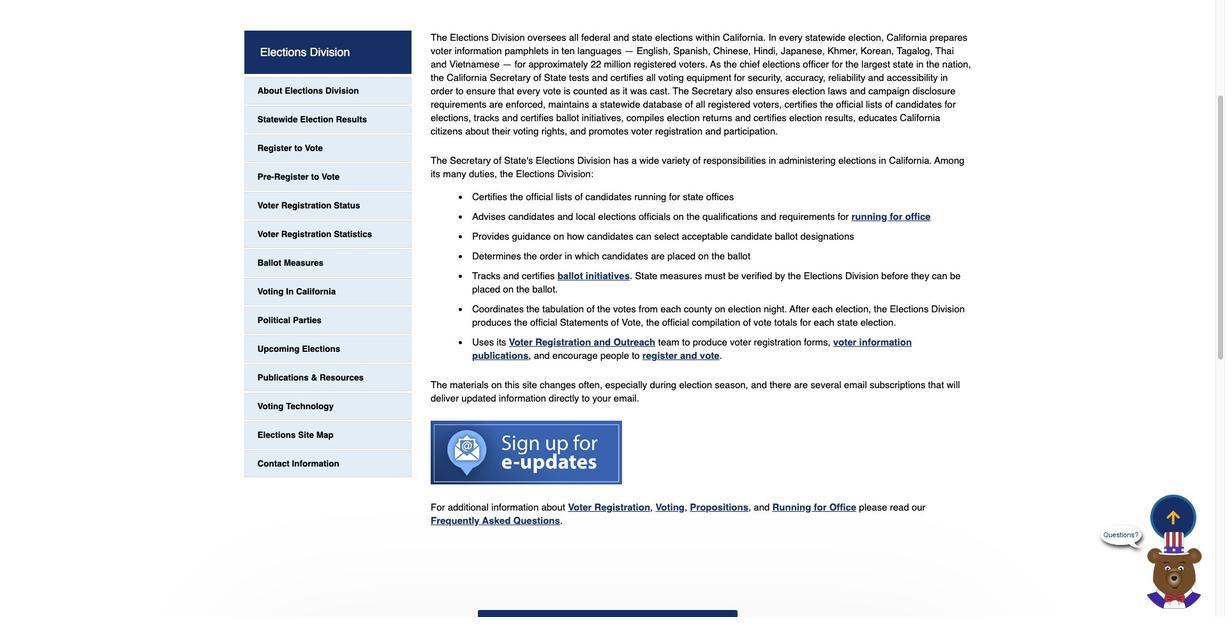 Task type: locate. For each thing, give the bounding box(es) containing it.
the
[[724, 59, 737, 69], [846, 59, 859, 69], [927, 59, 940, 69], [431, 72, 444, 83], [821, 99, 834, 110], [500, 168, 513, 179], [510, 191, 523, 202], [687, 211, 700, 222], [524, 251, 537, 262], [712, 251, 725, 262], [788, 271, 801, 281], [517, 284, 530, 295], [527, 304, 540, 315], [597, 304, 611, 315], [874, 304, 888, 315], [514, 317, 528, 328], [646, 317, 660, 328]]

1 horizontal spatial voting
[[659, 72, 684, 83]]

and up candidate
[[761, 211, 777, 222]]

frequently asked questions link
[[431, 516, 560, 527]]

1 vertical spatial a
[[632, 155, 637, 166]]

ballot right candidate
[[775, 231, 798, 242]]

a down counted
[[592, 99, 598, 110]]

how
[[567, 231, 585, 242]]

are inside the materials on this site changes often, especially during election season, and there are several email subscriptions that will deliver updated information directly to your email.
[[794, 380, 808, 391]]

state inside "the elections division oversees all federal and state elections within california. in every statewide election, california prepares voter information pamphlets in ten languages — english, spanish, chinese, hindi, japanese, khmer, korean, tagalog, thai and vietnamese — for approximately 22 million registered voters. as the chief elections officer for the largest state in the nation, the california secretary of state tests and certifies all voting equipment for security, accuracy, reliability and accessibility in order to ensure that every vote is counted as it was cast. the secretary also ensures election laws and campaign disclosure requirements are enforced, maintains a statewide database of all registered voters, certifies the official lists of candidates for elections, tracks and certifies ballot initiatives, compiles election returns and certifies election results, educates california citizens about their voting rights, and promotes voter registration and participation."
[[544, 72, 567, 83]]

can inside . state measures must be verified by the elections division before they can be placed on the ballot.
[[932, 271, 948, 281]]

the down from
[[646, 317, 660, 328]]

0 horizontal spatial all
[[569, 32, 579, 43]]

1 vertical spatial lists
[[556, 191, 572, 202]]

voting left propositions
[[656, 502, 685, 513]]

election,
[[849, 32, 884, 43], [836, 304, 872, 315]]

for up also
[[734, 72, 745, 83]]

about down tracks
[[465, 126, 489, 136]]

upcoming elections
[[258, 345, 340, 354]]

official
[[836, 99, 864, 110], [526, 191, 553, 202], [530, 317, 558, 328], [662, 317, 690, 328]]

to left ensure
[[456, 85, 464, 96]]

its
[[431, 168, 440, 179], [497, 337, 506, 348]]

that up enforced,
[[499, 85, 514, 96]]

elections
[[450, 32, 489, 43], [260, 45, 307, 59], [285, 86, 323, 96], [536, 155, 575, 166], [516, 168, 555, 179], [804, 271, 843, 281], [890, 304, 929, 315], [302, 345, 340, 354], [258, 431, 296, 440]]

statewide
[[258, 115, 298, 124]]

state up advises candidates and local elections officials on the qualifications and requirements for running for office
[[683, 191, 704, 202]]

1 horizontal spatial statewide
[[806, 32, 846, 43]]

— down pamphlets on the left top of the page
[[503, 59, 512, 69]]

0 vertical spatial requirements
[[431, 99, 487, 110]]

0 horizontal spatial registration
[[656, 126, 703, 136]]

division inside . state measures must be verified by the elections division before they can be placed on the ballot.
[[846, 271, 879, 281]]

1 vertical spatial election,
[[836, 304, 872, 315]]

wide
[[640, 155, 659, 166]]

1 vertical spatial all
[[646, 72, 656, 83]]

1 horizontal spatial .
[[630, 271, 633, 281]]

0 horizontal spatial state
[[544, 72, 567, 83]]

registration left voting link
[[595, 502, 651, 513]]

acceptable
[[682, 231, 728, 242]]

1 vertical spatial can
[[932, 271, 948, 281]]

of
[[534, 72, 542, 83], [685, 99, 693, 110], [885, 99, 893, 110], [494, 155, 502, 166], [693, 155, 701, 166], [575, 191, 583, 202], [587, 304, 595, 315], [611, 317, 619, 328], [743, 317, 751, 328]]

ballot.
[[533, 284, 558, 295]]

1 vertical spatial running
[[852, 211, 888, 222]]

registration down pre-register to vote
[[281, 201, 332, 211]]

contact
[[258, 460, 290, 469]]

election left night.
[[728, 304, 761, 315]]

all up cast.
[[646, 72, 656, 83]]

chief
[[740, 59, 760, 69]]

all
[[569, 32, 579, 43], [646, 72, 656, 83], [696, 99, 706, 110]]

elections inside "the elections division oversees all federal and state elections within california. in every statewide election, california prepares voter information pamphlets in ten languages — english, spanish, chinese, hindi, japanese, khmer, korean, tagalog, thai and vietnamese — for approximately 22 million registered voters. as the chief elections officer for the largest state in the nation, the california secretary of state tests and certifies all voting equipment for security, accuracy, reliability and accessibility in order to ensure that every vote is counted as it was cast. the secretary also ensures election laws and campaign disclosure requirements are enforced, maintains a statewide database of all registered voters, certifies the official lists of candidates for elections, tracks and certifies ballot initiatives, compiles election returns and certifies election results, educates california citizens about their voting rights, and promotes voter registration and participation."
[[450, 32, 489, 43]]

1 vertical spatial —
[[503, 59, 512, 69]]

registration inside "the elections division oversees all federal and state elections within california. in every statewide election, california prepares voter information pamphlets in ten languages — english, spanish, chinese, hindi, japanese, khmer, korean, tagalog, thai and vietnamese — for approximately 22 million registered voters. as the chief elections officer for the largest state in the nation, the california secretary of state tests and certifies all voting equipment for security, accuracy, reliability and accessibility in order to ensure that every vote is counted as it was cast. the secretary also ensures election laws and campaign disclosure requirements are enforced, maintains a statewide database of all registered voters, certifies the official lists of candidates for elections, tracks and certifies ballot initiatives, compiles election returns and certifies election results, educates california citizens about their voting rights, and promotes voter registration and participation."
[[656, 126, 703, 136]]

state inside . state measures must be verified by the elections division before they can be placed on the ballot.
[[635, 271, 658, 281]]

1 vertical spatial california.
[[889, 155, 933, 166]]

voter registration and outreach link
[[509, 337, 656, 348]]

in inside "the elections division oversees all federal and state elections within california. in every statewide election, california prepares voter information pamphlets in ten languages — english, spanish, chinese, hindi, japanese, khmer, korean, tagalog, thai and vietnamese — for approximately 22 million registered voters. as the chief elections officer for the largest state in the nation, the california secretary of state tests and certifies all voting equipment for security, accuracy, reliability and accessibility in order to ensure that every vote is counted as it was cast. the secretary also ensures election laws and campaign disclosure requirements are enforced, maintains a statewide database of all registered voters, certifies the official lists of candidates for elections, tracks and certifies ballot initiatives, compiles election returns and certifies election results, educates california citizens about their voting rights, and promotes voter registration and participation."
[[769, 32, 777, 43]]

candidate
[[731, 231, 773, 242]]

especially
[[605, 380, 648, 391]]

statements
[[560, 317, 609, 328]]

1 horizontal spatial can
[[932, 271, 948, 281]]

our
[[912, 502, 926, 513]]

candidates down disclosure
[[896, 99, 942, 110]]

2 vertical spatial are
[[794, 380, 808, 391]]

reliability
[[829, 72, 866, 83]]

ballot measures link
[[245, 250, 411, 276]]

upcoming
[[258, 345, 300, 354]]

0 vertical spatial vote
[[305, 144, 323, 153]]

the inside 'the secretary of state's elections division has a wide variety of responsibilities in administering elections in california. among its many duties, the elections division:'
[[431, 155, 447, 166]]

register down statewide
[[258, 144, 292, 153]]

1 vertical spatial are
[[651, 251, 665, 262]]

on left this
[[492, 380, 502, 391]]

a right has
[[632, 155, 637, 166]]

propositions link
[[690, 502, 749, 513]]

2 horizontal spatial are
[[794, 380, 808, 391]]

0 vertical spatial vote
[[543, 85, 561, 96]]

0 vertical spatial —
[[625, 45, 634, 56]]

and up the participation.
[[735, 112, 751, 123]]

1 vertical spatial vote
[[754, 317, 772, 328]]

1 vertical spatial state
[[635, 271, 658, 281]]

ballot inside "the elections division oversees all federal and state elections within california. in every statewide election, california prepares voter information pamphlets in ten languages — english, spanish, chinese, hindi, japanese, khmer, korean, tagalog, thai and vietnamese — for approximately 22 million registered voters. as the chief elections officer for the largest state in the nation, the california secretary of state tests and certifies all voting equipment for security, accuracy, reliability and accessibility in order to ensure that every vote is counted as it was cast. the secretary also ensures election laws and campaign disclosure requirements are enforced, maintains a statewide database of all registered voters, certifies the official lists of candidates for elections, tracks and certifies ballot initiatives, compiles election returns and certifies election results, educates california citizens about their voting rights, and promotes voter registration and participation."
[[557, 112, 579, 123]]

0 vertical spatial .
[[630, 271, 633, 281]]

0 vertical spatial election,
[[849, 32, 884, 43]]

on up select
[[674, 211, 684, 222]]

the secretary of state's elections division has a wide variety of responsibilities in administering elections in california. among its many duties, the elections division:
[[431, 155, 965, 179]]

1 vertical spatial registration
[[754, 337, 802, 348]]

0 horizontal spatial a
[[592, 99, 598, 110]]

voter registration statistics
[[258, 230, 372, 239]]

1 vertical spatial every
[[517, 85, 541, 96]]

are inside "the elections division oversees all federal and state elections within california. in every statewide election, california prepares voter information pamphlets in ten languages — english, spanish, chinese, hindi, japanese, khmer, korean, tagalog, thai and vietnamese — for approximately 22 million registered voters. as the chief elections officer for the largest state in the nation, the california secretary of state tests and certifies all voting equipment for security, accuracy, reliability and accessibility in order to ensure that every vote is counted as it was cast. the secretary also ensures election laws and campaign disclosure requirements are enforced, maintains a statewide database of all registered voters, certifies the official lists of candidates for elections, tracks and certifies ballot initiatives, compiles election returns and certifies election results, educates california citizens about their voting rights, and promotes voter registration and participation."
[[489, 99, 503, 110]]

california. up chinese,
[[723, 32, 766, 43]]

many
[[443, 168, 467, 179]]

0 horizontal spatial are
[[489, 99, 503, 110]]

and right the rights,
[[570, 126, 586, 136]]

night.
[[764, 304, 788, 315]]

statistics
[[334, 230, 372, 239]]

updated
[[462, 393, 496, 404]]

that inside the materials on this site changes often, especially during election season, and there are several email subscriptions that will deliver updated information directly to your email.
[[929, 380, 945, 391]]

0 horizontal spatial vote
[[543, 85, 561, 96]]

running up designations
[[852, 211, 888, 222]]

1 vertical spatial register
[[274, 172, 309, 182]]

that left will
[[929, 380, 945, 391]]

prepares
[[930, 32, 968, 43]]

lists down division:
[[556, 191, 572, 202]]

state up the english,
[[632, 32, 653, 43]]

voting in california
[[258, 287, 336, 297]]

to inside the materials on this site changes often, especially during election season, and there are several email subscriptions that will deliver updated information directly to your email.
[[582, 393, 590, 404]]

elections down hindi,
[[763, 59, 801, 69]]

1 horizontal spatial registration
[[754, 337, 802, 348]]

in left which
[[565, 251, 572, 262]]

publications & resources
[[258, 373, 364, 383]]

every up enforced,
[[517, 85, 541, 96]]

1 horizontal spatial registered
[[708, 99, 751, 110]]

information down site
[[499, 393, 546, 404]]

1 horizontal spatial —
[[625, 45, 634, 56]]

state up from
[[635, 271, 658, 281]]

0 horizontal spatial voting
[[513, 126, 539, 136]]

the down ballot.
[[527, 304, 540, 315]]

1 horizontal spatial that
[[929, 380, 945, 391]]

2 vertical spatial vote
[[700, 350, 720, 361]]

in up hindi,
[[769, 32, 777, 43]]

voting right their on the left of the page
[[513, 126, 539, 136]]

voting technology
[[258, 402, 334, 412]]

in down educates
[[879, 155, 887, 166]]

map
[[316, 431, 334, 440]]

0 vertical spatial california.
[[723, 32, 766, 43]]

division inside "the elections division oversees all federal and state elections within california. in every statewide election, california prepares voter information pamphlets in ten languages — english, spanish, chinese, hindi, japanese, khmer, korean, tagalog, thai and vietnamese — for approximately 22 million registered voters. as the chief elections officer for the largest state in the nation, the california secretary of state tests and certifies all voting equipment for security, accuracy, reliability and accessibility in order to ensure that every vote is counted as it was cast. the secretary also ensures election laws and campaign disclosure requirements are enforced, maintains a statewide database of all registered voters, certifies the official lists of candidates for elections, tracks and certifies ballot initiatives, compiles election returns and certifies election results, educates california citizens about their voting rights, and promotes voter registration and participation."
[[492, 32, 525, 43]]

the down laws at right top
[[821, 99, 834, 110]]

and down produce
[[681, 350, 698, 361]]

california down disclosure
[[900, 112, 941, 123]]

every up japanese,
[[780, 32, 803, 43]]

elections,
[[431, 112, 471, 123]]

on up coordinates
[[503, 284, 514, 295]]

season,
[[715, 380, 749, 391]]

1 horizontal spatial its
[[497, 337, 506, 348]]

disclosure
[[913, 85, 956, 96]]

certifies
[[472, 191, 508, 202]]

each right after
[[813, 304, 833, 315]]

election.
[[861, 317, 897, 328]]

1 horizontal spatial requirements
[[780, 211, 835, 222]]

advises candidates and local elections officials on the qualifications and requirements for running for office
[[472, 211, 931, 222]]

1 vertical spatial that
[[929, 380, 945, 391]]

select
[[654, 231, 679, 242]]

0 horizontal spatial registered
[[634, 59, 677, 69]]

vietnamese
[[450, 59, 500, 69]]

0 horizontal spatial requirements
[[431, 99, 487, 110]]

0 vertical spatial state
[[544, 72, 567, 83]]

the up must
[[712, 251, 725, 262]]

e-mail sign up image
[[431, 421, 622, 485]]

information down election.
[[860, 337, 912, 348]]

publications & resources link
[[245, 365, 411, 391]]

california inside "elections division" element
[[296, 287, 336, 297]]

0 horizontal spatial placed
[[472, 284, 501, 295]]

2 vertical spatial .
[[560, 516, 563, 527]]

1 horizontal spatial order
[[540, 251, 562, 262]]

oversees
[[528, 32, 567, 43]]

candidates
[[896, 99, 942, 110], [586, 191, 632, 202], [509, 211, 555, 222], [587, 231, 634, 242], [602, 251, 649, 262]]

vote up voter registration status link
[[322, 172, 340, 182]]

and inside the materials on this site changes often, especially during election season, and there are several email subscriptions that will deliver updated information directly to your email.
[[751, 380, 767, 391]]

campaign
[[869, 85, 910, 96]]

1 horizontal spatial be
[[951, 271, 961, 281]]

secretary inside 'the secretary of state's elections division has a wide variety of responsibilities in administering elections in california. among its many duties, the elections division:'
[[450, 155, 491, 166]]

tracks
[[472, 271, 501, 281]]

technology
[[286, 402, 334, 412]]

for inside coordinates the tabulation of the votes from each county on election night. after each election, the elections division produces the official statements of vote, the official compilation of vote totals for each state election.
[[800, 317, 811, 328]]

in up political parties
[[286, 287, 294, 297]]

several
[[811, 380, 842, 391]]

the inside 'the secretary of state's elections division has a wide variety of responsibilities in administering elections in california. among its many duties, the elections division:'
[[500, 168, 513, 179]]

0 horizontal spatial its
[[431, 168, 440, 179]]

running up "officials"
[[635, 191, 667, 202]]

2 vertical spatial secretary
[[450, 155, 491, 166]]

requirements up elections,
[[431, 99, 487, 110]]

largest
[[862, 59, 891, 69]]

0 vertical spatial registered
[[634, 59, 677, 69]]

division:
[[558, 168, 594, 179]]

0 vertical spatial in
[[769, 32, 777, 43]]

0 horizontal spatial .
[[560, 516, 563, 527]]

0 horizontal spatial can
[[636, 231, 652, 242]]

0 vertical spatial are
[[489, 99, 503, 110]]

english,
[[637, 45, 671, 56]]

voter inside "voter information publications"
[[834, 337, 857, 348]]

1 horizontal spatial a
[[632, 155, 637, 166]]

elections up election.
[[890, 304, 929, 315]]

0 vertical spatial register
[[258, 144, 292, 153]]

all up ten
[[569, 32, 579, 43]]

0 vertical spatial lists
[[866, 99, 883, 110]]

1 vertical spatial placed
[[472, 284, 501, 295]]

all up returns
[[696, 99, 706, 110]]

it
[[623, 85, 628, 96]]

— up million on the top
[[625, 45, 634, 56]]

the up reliability
[[846, 59, 859, 69]]

—
[[625, 45, 634, 56], [503, 59, 512, 69]]

0 horizontal spatial running
[[635, 191, 667, 202]]

of right compilation
[[743, 317, 751, 328]]

secretary down equipment
[[692, 85, 733, 96]]

0 horizontal spatial that
[[499, 85, 514, 96]]

are up tracks
[[489, 99, 503, 110]]

register down register to vote
[[274, 172, 309, 182]]

order inside "the elections division oversees all federal and state elections within california. in every statewide election, california prepares voter information pamphlets in ten languages — english, spanish, chinese, hindi, japanese, khmer, korean, tagalog, thai and vietnamese — for approximately 22 million registered voters. as the chief elections officer for the largest state in the nation, the california secretary of state tests and certifies all voting equipment for security, accuracy, reliability and accessibility in order to ensure that every vote is counted as it was cast. the secretary also ensures election laws and campaign disclosure requirements are enforced, maintains a statewide database of all registered voters, certifies the official lists of candidates for elections, tracks and certifies ballot initiatives, compiles election returns and certifies election results, educates california citizens about their voting rights, and promotes voter registration and participation."
[[431, 85, 453, 96]]

statewide election results link
[[245, 106, 411, 133]]

information up vietnamese
[[455, 45, 502, 56]]

voting inside for additional information about voter registration , voting , propositions , and running for office please read our frequently asked questions .
[[656, 502, 685, 513]]

their
[[492, 126, 511, 136]]

1 horizontal spatial state
[[635, 271, 658, 281]]

are down provides guidance on how candidates can select acceptable candidate ballot designations on the top of page
[[651, 251, 665, 262]]

for
[[431, 502, 445, 513]]

its inside 'the secretary of state's elections division has a wide variety of responsibilities in administering elections in california. among its many duties, the elections division:'
[[431, 168, 440, 179]]

the inside the materials on this site changes often, especially during election season, and there are several email subscriptions that will deliver updated information directly to your email.
[[431, 380, 447, 391]]

1 horizontal spatial lists
[[866, 99, 883, 110]]

information inside for additional information about voter registration , voting , propositions , and running for office please read our frequently asked questions .
[[492, 502, 539, 513]]

to up voter registration status
[[311, 172, 319, 182]]

.
[[630, 271, 633, 281], [720, 350, 723, 361], [560, 516, 563, 527]]

voter registration link
[[568, 502, 651, 513]]

approximately
[[529, 59, 588, 69]]

california. inside 'the secretary of state's elections division has a wide variety of responsibilities in administering elections in california. among its many duties, the elections division:'
[[889, 155, 933, 166]]

political parties link
[[245, 308, 411, 334]]

. inside for additional information about voter registration , voting , propositions , and running for office please read our frequently asked questions .
[[560, 516, 563, 527]]

educates
[[859, 112, 898, 123]]

in inside voting in california link
[[286, 287, 294, 297]]

election right during
[[679, 380, 712, 391]]

0 vertical spatial voting
[[659, 72, 684, 83]]

the up election.
[[874, 304, 888, 315]]

click me to chat with sam image
[[1140, 532, 1210, 610]]

for inside for additional information about voter registration , voting , propositions , and running for office please read our frequently asked questions .
[[814, 502, 827, 513]]

0 vertical spatial every
[[780, 32, 803, 43]]

candidates up initiatives
[[602, 251, 649, 262]]

0 vertical spatial registration
[[656, 126, 703, 136]]

voter registration statistics link
[[245, 221, 411, 248]]

election, inside "the elections division oversees all federal and state elections within california. in every statewide election, california prepares voter information pamphlets in ten languages — english, spanish, chinese, hindi, japanese, khmer, korean, tagalog, thai and vietnamese — for approximately 22 million registered voters. as the chief elections officer for the largest state in the nation, the california secretary of state tests and certifies all voting equipment for security, accuracy, reliability and accessibility in order to ensure that every vote is counted as it was cast. the secretary also ensures election laws and campaign disclosure requirements are enforced, maintains a statewide database of all registered voters, certifies the official lists of candidates for elections, tracks and certifies ballot initiatives, compiles election returns and certifies election results, educates california citizens about their voting rights, and promotes voter registration and participation."
[[849, 32, 884, 43]]

to inside "the elections division oversees all federal and state elections within california. in every statewide election, california prepares voter information pamphlets in ten languages — english, spanish, chinese, hindi, japanese, khmer, korean, tagalog, thai and vietnamese — for approximately 22 million registered voters. as the chief elections officer for the largest state in the nation, the california secretary of state tests and certifies all voting equipment for security, accuracy, reliability and accessibility in order to ensure that every vote is counted as it was cast. the secretary also ensures election laws and campaign disclosure requirements are enforced, maintains a statewide database of all registered voters, certifies the official lists of candidates for elections, tracks and certifies ballot initiatives, compiles election returns and certifies election results, educates california citizens about their voting rights, and promotes voter registration and participation."
[[456, 85, 464, 96]]

that
[[499, 85, 514, 96], [929, 380, 945, 391]]

1 horizontal spatial running
[[852, 211, 888, 222]]

vote down statewide election results
[[305, 144, 323, 153]]

for up "officials"
[[669, 191, 681, 202]]

information inside "voter information publications"
[[860, 337, 912, 348]]

california. left among in the right of the page
[[889, 155, 933, 166]]

1 horizontal spatial are
[[651, 251, 665, 262]]

the right by
[[788, 271, 801, 281]]

placed inside . state measures must be verified by the elections division before they can be placed on the ballot.
[[472, 284, 501, 295]]

2 horizontal spatial .
[[720, 350, 723, 361]]

produce
[[693, 337, 728, 348]]

elections down designations
[[804, 271, 843, 281]]

can down "officials"
[[636, 231, 652, 242]]

the for oversees
[[431, 32, 447, 43]]

voting for voting technology
[[258, 402, 284, 412]]

0 vertical spatial order
[[431, 85, 453, 96]]

enforced,
[[506, 99, 546, 110]]

election
[[300, 115, 334, 124]]

measures
[[660, 271, 702, 281]]

registration
[[281, 201, 332, 211], [281, 230, 332, 239], [536, 337, 591, 348], [595, 502, 651, 513]]

asked
[[482, 516, 511, 527]]

1 vertical spatial about
[[542, 502, 566, 513]]

1 horizontal spatial vote
[[700, 350, 720, 361]]

pamphlets
[[505, 45, 549, 56]]

for left office at right
[[814, 502, 827, 513]]

1 vertical spatial order
[[540, 251, 562, 262]]

0 horizontal spatial every
[[517, 85, 541, 96]]

0 horizontal spatial in
[[286, 287, 294, 297]]

team
[[658, 337, 680, 348]]

official up guidance
[[526, 191, 553, 202]]

in
[[769, 32, 777, 43], [286, 287, 294, 297]]

0 vertical spatial that
[[499, 85, 514, 96]]

1 horizontal spatial in
[[769, 32, 777, 43]]

0 horizontal spatial be
[[729, 271, 739, 281]]

2 be from the left
[[951, 271, 961, 281]]

0 vertical spatial voting
[[258, 287, 284, 297]]

site
[[298, 431, 314, 440]]

the materials on this site changes often, especially during election season, and there are several email subscriptions that will deliver updated information directly to your email.
[[431, 380, 961, 404]]

. inside . state measures must be verified by the elections division before they can be placed on the ballot.
[[630, 271, 633, 281]]

1 vertical spatial in
[[286, 287, 294, 297]]

placed down tracks at the top left of the page
[[472, 284, 501, 295]]

1 vertical spatial its
[[497, 337, 506, 348]]

1 horizontal spatial about
[[542, 502, 566, 513]]

0 horizontal spatial order
[[431, 85, 453, 96]]

registration up encourage
[[536, 337, 591, 348]]

, up site
[[529, 350, 531, 361]]

questions? ask me. image
[[1101, 519, 1142, 560]]

citizens
[[431, 126, 463, 136]]

election, inside coordinates the tabulation of the votes from each county on election night. after each election, the elections division produces the official statements of vote, the official compilation of vote totals for each state election.
[[836, 304, 872, 315]]

2 vertical spatial voting
[[656, 502, 685, 513]]

the up elections,
[[431, 72, 444, 83]]

duties,
[[469, 168, 497, 179]]

0 horizontal spatial lists
[[556, 191, 572, 202]]

1 horizontal spatial placed
[[668, 251, 696, 262]]

the down chinese,
[[724, 59, 737, 69]]

1 vertical spatial secretary
[[692, 85, 733, 96]]

and left running
[[754, 502, 770, 513]]

voting
[[258, 287, 284, 297], [258, 402, 284, 412], [656, 502, 685, 513]]

0 horizontal spatial california.
[[723, 32, 766, 43]]

parties
[[293, 316, 322, 325]]

every
[[780, 32, 803, 43], [517, 85, 541, 96]]

elections
[[656, 32, 693, 43], [763, 59, 801, 69], [839, 155, 877, 166], [599, 211, 636, 222]]

the down thai
[[927, 59, 940, 69]]

information
[[455, 45, 502, 56], [860, 337, 912, 348], [499, 393, 546, 404], [492, 502, 539, 513]]



Task type: vqa. For each thing, say whether or not it's contained in the screenshot.
the topmost placed
yes



Task type: describe. For each thing, give the bounding box(es) containing it.
elections up division:
[[536, 155, 575, 166]]

publications
[[258, 373, 309, 383]]

22
[[591, 59, 602, 69]]

the right certifies
[[510, 191, 523, 202]]

registration down voter registration status
[[281, 230, 332, 239]]

voter information publications link
[[472, 337, 912, 361]]

candidates inside "the elections division oversees all federal and state elections within california. in every statewide election, california prepares voter information pamphlets in ten languages — english, spanish, chinese, hindi, japanese, khmer, korean, tagalog, thai and vietnamese — for approximately 22 million registered voters. as the chief elections officer for the largest state in the nation, the california secretary of state tests and certifies all voting equipment for security, accuracy, reliability and accessibility in order to ensure that every vote is counted as it was cast. the secretary also ensures election laws and campaign disclosure requirements are enforced, maintains a statewide database of all registered voters, certifies the official lists of candidates for elections, tracks and certifies ballot initiatives, compiles election returns and certifies election results, educates california citizens about their voting rights, and promotes voter registration and participation."
[[896, 99, 942, 110]]

county
[[684, 304, 712, 315]]

candidates up guidance
[[509, 211, 555, 222]]

variety
[[662, 155, 690, 166]]

korean,
[[861, 45, 895, 56]]

official down tabulation
[[530, 317, 558, 328]]

on inside the materials on this site changes often, especially during election season, and there are several email subscriptions that will deliver updated information directly to your email.
[[492, 380, 502, 391]]

before
[[882, 271, 909, 281]]

frequently
[[431, 516, 480, 527]]

1 vertical spatial registered
[[708, 99, 751, 110]]

the left ballot.
[[517, 284, 530, 295]]

division inside 'the secretary of state's elections division has a wide variety of responsibilities in administering elections in california. among its many duties, the elections division:'
[[577, 155, 611, 166]]

to up pre-register to vote
[[294, 144, 303, 153]]

1 vertical spatial vote
[[322, 172, 340, 182]]

california up tagalog,
[[887, 32, 927, 43]]

register
[[643, 350, 678, 361]]

certifies up ballot.
[[522, 271, 555, 281]]

on inside coordinates the tabulation of the votes from each county on election night. after each election, the elections division produces the official statements of vote, the official compilation of vote totals for each state election.
[[715, 304, 726, 315]]

elections up "about"
[[260, 45, 307, 59]]

the for state's
[[431, 155, 447, 166]]

about inside for additional information about voter registration , voting , propositions , and running for office please read our frequently asked questions .
[[542, 502, 566, 513]]

deliver
[[431, 393, 459, 404]]

contact information link
[[245, 451, 411, 477]]

on down acceptable
[[699, 251, 709, 262]]

additional
[[448, 502, 489, 513]]

&
[[311, 373, 317, 383]]

a inside 'the secretary of state's elections division has a wide variety of responsibilities in administering elections in california. among its many duties, the elections division:'
[[632, 155, 637, 166]]

compilation
[[692, 317, 741, 328]]

, left propositions link on the bottom right
[[685, 502, 688, 513]]

voter down compiles
[[632, 126, 653, 136]]

of down votes
[[611, 317, 619, 328]]

the elections division oversees all federal and state elections within california. in every statewide election, california prepares voter information pamphlets in ten languages — english, spanish, chinese, hindi, japanese, khmer, korean, tagalog, thai and vietnamese — for approximately 22 million registered voters. as the chief elections officer for the largest state in the nation, the california secretary of state tests and certifies all voting equipment for security, accuracy, reliability and accessibility in order to ensure that every vote is counted as it was cast. the secretary also ensures election laws and campaign disclosure requirements are enforced, maintains a statewide database of all registered voters, certifies the official lists of candidates for elections, tracks and certifies ballot initiatives, compiles election returns and certifies election results, educates california citizens about their voting rights, and promotes voter registration and participation.
[[431, 32, 972, 136]]

pre-register to vote
[[258, 172, 340, 182]]

and up people at the bottom
[[594, 337, 611, 348]]

running for office link
[[852, 211, 931, 222]]

election inside coordinates the tabulation of the votes from each county on election night. after each election, the elections division produces the official statements of vote, the official compilation of vote totals for each state election.
[[728, 304, 761, 315]]

a inside "the elections division oversees all federal and state elections within california. in every statewide election, california prepares voter information pamphlets in ten languages — english, spanish, chinese, hindi, japanese, khmer, korean, tagalog, thai and vietnamese — for approximately 22 million registered voters. as the chief elections officer for the largest state in the nation, the california secretary of state tests and certifies all voting equipment for security, accuracy, reliability and accessibility in order to ensure that every vote is counted as it was cast. the secretary also ensures election laws and campaign disclosure requirements are enforced, maintains a statewide database of all registered voters, certifies the official lists of candidates for elections, tracks and certifies ballot initiatives, compiles election returns and certifies election results, educates california citizens about their voting rights, and promotes voter registration and participation."
[[592, 99, 598, 110]]

produces
[[472, 317, 512, 328]]

of down campaign
[[885, 99, 893, 110]]

and down largest on the right top
[[869, 72, 885, 83]]

thai
[[936, 45, 954, 56]]

ballot down candidate
[[728, 251, 751, 262]]

local
[[576, 211, 596, 222]]

the down coordinates
[[514, 317, 528, 328]]

1 vertical spatial requirements
[[780, 211, 835, 222]]

voting technology link
[[245, 394, 411, 420]]

1 be from the left
[[729, 271, 739, 281]]

1 vertical spatial .
[[720, 350, 723, 361]]

and left local
[[558, 211, 574, 222]]

election inside the materials on this site changes often, especially during election season, and there are several email subscriptions that will deliver updated information directly to your email.
[[679, 380, 712, 391]]

uses
[[472, 337, 494, 348]]

forms,
[[804, 337, 831, 348]]

of right database
[[685, 99, 693, 110]]

of right variety
[[693, 155, 701, 166]]

information inside the materials on this site changes often, especially during election season, and there are several email subscriptions that will deliver updated information directly to your email.
[[499, 393, 546, 404]]

official up team
[[662, 317, 690, 328]]

tests
[[569, 72, 590, 83]]

for additional information about voter registration , voting , propositions , and running for office please read our frequently asked questions .
[[431, 502, 926, 527]]

to up register and vote link
[[682, 337, 690, 348]]

0 horizontal spatial —
[[503, 59, 512, 69]]

tracks
[[474, 112, 500, 123]]

in down tagalog,
[[917, 59, 924, 69]]

and down reliability
[[850, 85, 866, 96]]

results
[[336, 115, 367, 124]]

elections down political parties link
[[302, 345, 340, 354]]

chinese,
[[714, 45, 751, 56]]

during
[[650, 380, 677, 391]]

elections up statewide election results
[[285, 86, 323, 96]]

voter right produce
[[730, 337, 752, 348]]

official inside "the elections division oversees all federal and state elections within california. in every statewide election, california prepares voter information pamphlets in ten languages — english, spanish, chinese, hindi, japanese, khmer, korean, tagalog, thai and vietnamese — for approximately 22 million registered voters. as the chief elections officer for the largest state in the nation, the california secretary of state tests and certifies all voting equipment for security, accuracy, reliability and accessibility in order to ensure that every vote is counted as it was cast. the secretary also ensures election laws and campaign disclosure requirements are enforced, maintains a statewide database of all registered voters, certifies the official lists of candidates for elections, tracks and certifies ballot initiatives, compiles election returns and certifies election results, educates california citizens about their voting rights, and promotes voter registration and participation."
[[836, 99, 864, 110]]

, left voting link
[[651, 502, 653, 513]]

1 horizontal spatial all
[[646, 72, 656, 83]]

voting in california link
[[245, 279, 411, 305]]

verified
[[742, 271, 773, 281]]

read
[[890, 502, 910, 513]]

california down vietnamese
[[447, 72, 487, 83]]

and down returns
[[706, 126, 722, 136]]

elections site map
[[258, 431, 334, 440]]

about elections division link
[[245, 78, 411, 104]]

elections down the state's
[[516, 168, 555, 179]]

elections inside coordinates the tabulation of the votes from each county on election night. after each election, the elections division produces the official statements of vote, the official compilation of vote totals for each state election.
[[890, 304, 929, 315]]

this
[[505, 380, 520, 391]]

voter inside for additional information about voter registration , voting , propositions , and running for office please read our frequently asked questions .
[[568, 502, 592, 513]]

state up accessibility
[[893, 59, 914, 69]]

questions
[[514, 516, 560, 527]]

information inside "the elections division oversees all federal and state elections within california. in every statewide election, california prepares voter information pamphlets in ten languages — english, spanish, chinese, hindi, japanese, khmer, korean, tagalog, thai and vietnamese — for approximately 22 million registered voters. as the chief elections officer for the largest state in the nation, the california secretary of state tests and certifies all voting equipment for security, accuracy, reliability and accessibility in order to ensure that every vote is counted as it was cast. the secretary also ensures election laws and campaign disclosure requirements are enforced, maintains a statewide database of all registered voters, certifies the official lists of candidates for elections, tracks and certifies ballot initiatives, compiles election returns and certifies election results, educates california citizens about their voting rights, and promotes voter registration and participation."
[[455, 45, 502, 56]]

initiatives,
[[582, 112, 624, 123]]

0 vertical spatial statewide
[[806, 32, 846, 43]]

for down pamphlets on the left top of the page
[[515, 59, 526, 69]]

totals
[[775, 317, 798, 328]]

the down guidance
[[524, 251, 537, 262]]

the for this
[[431, 380, 447, 391]]

among
[[935, 155, 965, 166]]

elections inside . state measures must be verified by the elections division before they can be placed on the ballot.
[[804, 271, 843, 281]]

of up local
[[575, 191, 583, 202]]

and down 22
[[592, 72, 608, 83]]

running
[[773, 502, 812, 513]]

for down khmer,
[[832, 59, 843, 69]]

voter up vietnamese
[[431, 45, 452, 56]]

of up duties,
[[494, 155, 502, 166]]

election, for california
[[849, 32, 884, 43]]

0 vertical spatial secretary
[[490, 72, 531, 83]]

upcoming elections link
[[245, 336, 411, 362]]

which
[[575, 251, 600, 262]]

candidates up determines the order in which candidates are placed on the ballot
[[587, 231, 634, 242]]

in left ten
[[552, 45, 559, 56]]

the up acceptable
[[687, 211, 700, 222]]

uses its voter registration and outreach team to produce voter registration forms,
[[472, 337, 834, 348]]

certifies down accuracy, on the right
[[785, 99, 818, 110]]

provides guidance on how candidates can select acceptable candidate ballot designations
[[472, 231, 855, 242]]

must
[[705, 271, 726, 281]]

each right from
[[661, 304, 682, 315]]

state inside coordinates the tabulation of the votes from each county on election night. after each election, the elections division produces the official statements of vote, the official compilation of vote totals for each state election.
[[838, 317, 858, 328]]

registration inside for additional information about voter registration , voting , propositions , and running for office please read our frequently asked questions .
[[595, 502, 651, 513]]

register and vote link
[[643, 350, 720, 361]]

requirements inside "the elections division oversees all federal and state elections within california. in every statewide election, california prepares voter information pamphlets in ten languages — english, spanish, chinese, hindi, japanese, khmer, korean, tagalog, thai and vietnamese — for approximately 22 million registered voters. as the chief elections officer for the largest state in the nation, the california secretary of state tests and certifies all voting equipment for security, accuracy, reliability and accessibility in order to ensure that every vote is counted as it was cast. the secretary also ensures election laws and campaign disclosure requirements are enforced, maintains a statewide database of all registered voters, certifies the official lists of candidates for elections, tracks and certifies ballot initiatives, compiles election returns and certifies election results, educates california citizens about their voting rights, and promotes voter registration and participation."
[[431, 99, 487, 110]]

office
[[830, 502, 857, 513]]

that inside "the elections division oversees all federal and state elections within california. in every statewide election, california prepares voter information pamphlets in ten languages — english, spanish, chinese, hindi, japanese, khmer, korean, tagalog, thai and vietnamese — for approximately 22 million registered voters. as the chief elections officer for the largest state in the nation, the california secretary of state tests and certifies all voting equipment for security, accuracy, reliability and accessibility in order to ensure that every vote is counted as it was cast. the secretary also ensures election laws and campaign disclosure requirements are enforced, maintains a statewide database of all registered voters, certifies the official lists of candidates for elections, tracks and certifies ballot initiatives, compiles election returns and certifies election results, educates california citizens about their voting rights, and promotes voter registration and participation."
[[499, 85, 514, 96]]

directly
[[549, 393, 579, 404]]

and up site
[[534, 350, 550, 361]]

elections division element
[[244, 31, 412, 478]]

candidates up local
[[586, 191, 632, 202]]

languages
[[578, 45, 622, 56]]

tagalog,
[[897, 45, 933, 56]]

within
[[696, 32, 720, 43]]

on inside . state measures must be verified by the elections division before they can be placed on the ballot.
[[503, 284, 514, 295]]

information
[[292, 460, 339, 469]]

california. inside "the elections division oversees all federal and state elections within california. in every statewide election, california prepares voter information pamphlets in ten languages — english, spanish, chinese, hindi, japanese, khmer, korean, tagalog, thai and vietnamese — for approximately 22 million registered voters. as the chief elections officer for the largest state in the nation, the california secretary of state tests and certifies all voting equipment for security, accuracy, reliability and accessibility in order to ensure that every vote is counted as it was cast. the secretary also ensures election laws and campaign disclosure requirements are enforced, maintains a statewide database of all registered voters, certifies the official lists of candidates for elections, tracks and certifies ballot initiatives, compiles election returns and certifies election results, educates california citizens about their voting rights, and promotes voter registration and participation."
[[723, 32, 766, 43]]

0 horizontal spatial statewide
[[600, 99, 641, 110]]

on left how
[[554, 231, 564, 242]]

voting for voting in california
[[258, 287, 284, 297]]

ensures
[[756, 85, 790, 96]]

, and encourage people to register and vote .
[[529, 350, 723, 361]]

certifies the official lists of candidates running for state offices
[[472, 191, 734, 202]]

measures
[[284, 258, 324, 268]]

vote inside coordinates the tabulation of the votes from each county on election night. after each election, the elections division produces the official statements of vote, the official compilation of vote totals for each state election.
[[754, 317, 772, 328]]

2 horizontal spatial all
[[696, 99, 706, 110]]

as
[[610, 85, 620, 96]]

ballot measures
[[258, 258, 324, 268]]

tabulation
[[543, 304, 584, 315]]

election, for the
[[836, 304, 872, 315]]

tracks and certifies ballot initiatives
[[472, 271, 630, 281]]

certifies up it
[[611, 72, 644, 83]]

from
[[639, 304, 658, 315]]

elections division link
[[260, 45, 350, 59]]

election left "results,"
[[790, 112, 823, 123]]

lists inside "the elections division oversees all federal and state elections within california. in every statewide election, california prepares voter information pamphlets in ten languages — english, spanish, chinese, hindi, japanese, khmer, korean, tagalog, thai and vietnamese — for approximately 22 million registered voters. as the chief elections officer for the largest state in the nation, the california secretary of state tests and certifies all voting equipment for security, accuracy, reliability and accessibility in order to ensure that every vote is counted as it was cast. the secretary also ensures election laws and campaign disclosure requirements are enforced, maintains a statewide database of all registered voters, certifies the official lists of candidates for elections, tracks and certifies ballot initiatives, compiles election returns and certifies election results, educates california citizens about their voting rights, and promotes voter registration and participation."
[[866, 99, 883, 110]]

hindi,
[[754, 45, 778, 56]]

vote inside "the elections division oversees all federal and state elections within california. in every statewide election, california prepares voter information pamphlets in ten languages — english, spanish, chinese, hindi, japanese, khmer, korean, tagalog, thai and vietnamese — for approximately 22 million registered voters. as the chief elections officer for the largest state in the nation, the california secretary of state tests and certifies all voting equipment for security, accuracy, reliability and accessibility in order to ensure that every vote is counted as it was cast. the secretary also ensures election laws and campaign disclosure requirements are enforced, maintains a statewide database of all registered voters, certifies the official lists of candidates for elections, tracks and certifies ballot initiatives, compiles election returns and certifies election results, educates california citizens about their voting rights, and promotes voter registration and participation."
[[543, 85, 561, 96]]

rights,
[[542, 126, 568, 136]]

designations
[[801, 231, 855, 242]]

about inside "the elections division oversees all federal and state elections within california. in every statewide election, california prepares voter information pamphlets in ten languages — english, spanish, chinese, hindi, japanese, khmer, korean, tagalog, thai and vietnamese — for approximately 22 million registered voters. as the chief elections officer for the largest state in the nation, the california secretary of state tests and certifies all voting equipment for security, accuracy, reliability and accessibility in order to ensure that every vote is counted as it was cast. the secretary also ensures election laws and campaign disclosure requirements are enforced, maintains a statewide database of all registered voters, certifies the official lists of candidates for elections, tracks and certifies ballot initiatives, compiles election returns and certifies election results, educates california citizens about their voting rights, and promotes voter registration and participation."
[[465, 126, 489, 136]]

0 vertical spatial all
[[569, 32, 579, 43]]

to down outreach
[[632, 350, 640, 361]]

of up statements
[[587, 304, 595, 315]]

and left vietnamese
[[431, 59, 447, 69]]

1 horizontal spatial every
[[780, 32, 803, 43]]

, left running
[[749, 502, 751, 513]]

and up their on the left of the page
[[502, 112, 518, 123]]

and right the "federal" on the left
[[613, 32, 629, 43]]

voters.
[[679, 59, 708, 69]]

division inside coordinates the tabulation of the votes from each county on election night. after each election, the elections division produces the official statements of vote, the official compilation of vote totals for each state election.
[[932, 304, 965, 315]]

certifies down enforced,
[[521, 112, 554, 123]]

elections inside 'the secretary of state's elections division has a wide variety of responsibilities in administering elections in california. among its many duties, the elections division:'
[[839, 155, 877, 166]]

and down 'determines'
[[503, 271, 519, 281]]

returns
[[703, 112, 733, 123]]

in up disclosure
[[941, 72, 948, 83]]

determines
[[472, 251, 521, 262]]

about
[[258, 86, 282, 96]]

for left office
[[890, 211, 903, 222]]

elections up spanish,
[[656, 32, 693, 43]]

pre-
[[258, 172, 274, 182]]

in left administering
[[769, 155, 777, 166]]

for up designations
[[838, 211, 849, 222]]

voting link
[[656, 502, 685, 513]]

0 vertical spatial running
[[635, 191, 667, 202]]

elections up contact
[[258, 431, 296, 440]]

people
[[601, 350, 629, 361]]

state's
[[504, 155, 533, 166]]

election down accuracy, on the right
[[793, 85, 826, 96]]

nation,
[[943, 59, 972, 69]]

security,
[[748, 72, 783, 83]]

for down disclosure
[[945, 99, 956, 110]]

coordinates
[[472, 304, 524, 315]]

certifies down voters, at the right top of page
[[754, 112, 787, 123]]

and inside for additional information about voter registration , voting , propositions , and running for office please read our frequently asked questions .
[[754, 502, 770, 513]]

election down database
[[667, 112, 700, 123]]

offices
[[707, 191, 734, 202]]

officials
[[639, 211, 671, 222]]

of down approximately
[[534, 72, 542, 83]]

your
[[593, 393, 611, 404]]



